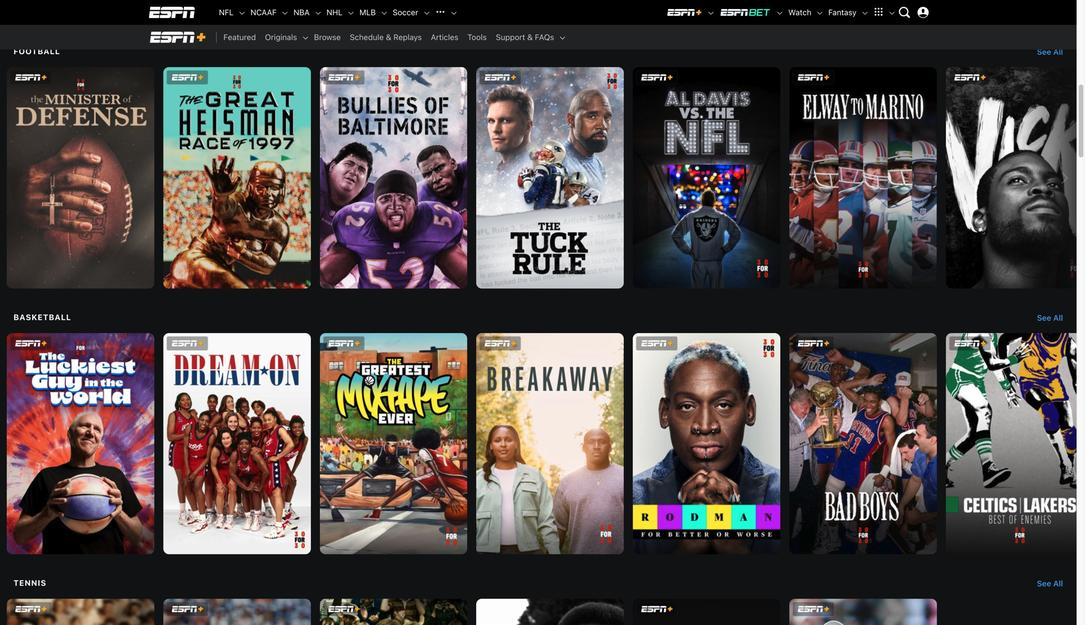 Task type: vqa. For each thing, say whether or not it's contained in the screenshot.
Tennis "link"
yes



Task type: locate. For each thing, give the bounding box(es) containing it.
browse
[[314, 32, 341, 42]]

3 espn+ from the left
[[738, 15, 759, 23]]

espn+ down mack
[[738, 15, 759, 23]]

for down the known
[[226, 15, 234, 23]]

• down revolution
[[395, 15, 398, 23]]

schedule & replays
[[350, 32, 422, 42]]

nba link
[[289, 0, 314, 25]]

1 vertical spatial list box
[[0, 66, 1086, 290]]

see all inside football element
[[1038, 47, 1064, 57]]

3 all from the top
[[1054, 579, 1064, 589]]

the inside revolution in the ring espn+ • 30 for 30
[[417, 6, 428, 14]]

see inside tennis element
[[1038, 579, 1052, 589]]

0 horizontal spatial &
[[386, 32, 392, 42]]

espn bet image left watch
[[776, 9, 784, 17]]

2 & from the left
[[528, 32, 533, 42]]

al davis vs. the nfl image
[[633, 67, 781, 289]]

see all
[[1038, 47, 1064, 57], [1038, 313, 1064, 323], [1038, 579, 1064, 589]]

list box for basketball
[[0, 332, 1086, 556]]

espn+ image
[[667, 8, 703, 17]]

nba
[[294, 8, 310, 17]]

list box
[[0, 0, 1086, 24], [0, 66, 1086, 290], [0, 332, 1086, 556]]

•
[[212, 15, 215, 23], [395, 15, 398, 23], [761, 15, 764, 23], [943, 15, 946, 23]]

espn+ down gonzo
[[921, 15, 942, 23]]

1 espn+ from the left
[[190, 15, 210, 23]]

30
[[217, 15, 224, 23], [236, 15, 244, 23], [399, 15, 407, 23], [419, 15, 427, 23], [765, 15, 773, 23], [785, 15, 793, 23], [948, 15, 956, 23], [968, 15, 976, 23]]

football element
[[0, 46, 1086, 290]]

unmatched image
[[320, 599, 468, 626]]

1 vertical spatial see all link
[[1035, 312, 1077, 324]]

1 see from the top
[[1038, 47, 1052, 57]]

0 vertical spatial all
[[1054, 47, 1064, 57]]

see inside basketball element
[[1038, 313, 1052, 323]]

the
[[417, 6, 428, 14], [953, 6, 964, 14]]

watch
[[789, 8, 812, 17]]

0 vertical spatial see all link
[[1035, 46, 1077, 58]]

espn+
[[190, 15, 210, 23], [373, 15, 393, 23], [738, 15, 759, 23], [921, 15, 942, 23]]

for down in
[[409, 15, 417, 23]]

2 see from the top
[[1038, 313, 1052, 323]]

3 see from the top
[[1038, 579, 1052, 589]]

6 30 from the left
[[785, 15, 793, 23]]

espn+ inside gonzo at the derby espn+ • 30 for 30
[[921, 15, 942, 23]]

• inside revolution in the ring espn+ • 30 for 30
[[395, 15, 398, 23]]

all for basketball
[[1054, 313, 1064, 323]]

espn more sports home page image
[[432, 4, 449, 21]]

gonzo
[[921, 6, 943, 14]]

football link
[[0, 46, 1035, 58]]

0 vertical spatial see all
[[1038, 47, 1064, 57]]

support
[[496, 32, 525, 42]]

4 for from the left
[[958, 15, 966, 23]]

&
[[386, 32, 392, 42], [528, 32, 533, 42]]

• down wrestles
[[761, 15, 764, 23]]

1 30 from the left
[[217, 15, 224, 23]]

see all link
[[1035, 46, 1077, 58], [1035, 312, 1077, 324], [1035, 578, 1077, 590]]

arthur & johnnie image
[[477, 599, 624, 626]]

fantasy link
[[824, 0, 862, 25]]

for inside mack wrestles espn+ • 30 for 30
[[775, 15, 783, 23]]

3 for from the left
[[775, 15, 783, 23]]

1 vertical spatial next image
[[1056, 435, 1074, 453]]

espn+ down revolution
[[373, 15, 393, 23]]

1 for from the left
[[226, 15, 234, 23]]

3 list box from the top
[[0, 332, 1086, 556]]

see all for tennis
[[1038, 579, 1064, 589]]

breakaway image
[[477, 333, 624, 555]]

list box for football
[[0, 66, 1086, 290]]

elway to marino image
[[790, 67, 938, 289]]

fantasy image
[[862, 9, 870, 17]]

profile management image
[[918, 7, 929, 18]]

2 vertical spatial see all
[[1038, 579, 1064, 589]]

0 horizontal spatial more espn image
[[871, 4, 888, 21]]

next image for football
[[1056, 169, 1074, 187]]

schedule & replays link
[[345, 25, 427, 50]]

vick image
[[947, 67, 1086, 289]]

renee image
[[7, 599, 154, 626]]

0 vertical spatial see
[[1038, 47, 1052, 57]]

1 the from the left
[[417, 6, 428, 14]]

see all inside basketball element
[[1038, 313, 1064, 323]]

1 horizontal spatial the
[[953, 6, 964, 14]]

nfl link
[[215, 0, 238, 25]]

the tuck rule image
[[477, 67, 624, 289]]

for down derby
[[958, 15, 966, 23]]

rodman: for better or worse image
[[633, 333, 781, 555]]

1 see all link from the top
[[1035, 46, 1077, 58]]

revolution in the ring espn+ • 30 for 30
[[373, 6, 445, 23]]

0 vertical spatial next image
[[1056, 169, 1074, 187]]

1 horizontal spatial &
[[528, 32, 533, 42]]

1 see all from the top
[[1038, 47, 1064, 57]]

faqs
[[535, 32, 554, 42]]

featured
[[224, 32, 256, 42]]

all
[[1054, 47, 1064, 57], [1054, 313, 1064, 323], [1054, 579, 1064, 589]]

• inside make him known espn+ • 30 for 30
[[212, 15, 215, 23]]

the right in
[[417, 6, 428, 14]]

5 30 from the left
[[765, 15, 773, 23]]

basketball
[[14, 313, 71, 322]]

• down the at
[[943, 15, 946, 23]]

0 horizontal spatial the
[[417, 6, 428, 14]]

2 the from the left
[[953, 6, 964, 14]]

the inside gonzo at the derby espn+ • 30 for 30
[[953, 6, 964, 14]]

nhl link
[[322, 0, 347, 25]]

2 list box from the top
[[0, 66, 1086, 290]]

3 see all from the top
[[1038, 579, 1064, 589]]

the greatest mixtape ever image
[[320, 333, 468, 555]]

watch link
[[784, 0, 816, 25]]

1 & from the left
[[386, 32, 392, 42]]

more espn image
[[871, 4, 888, 21], [889, 9, 897, 17]]

2 • from the left
[[395, 15, 398, 23]]

4 espn+ from the left
[[921, 15, 942, 23]]

espn+ down make
[[190, 15, 210, 23]]

1 next image from the top
[[1056, 169, 1074, 187]]

make
[[190, 6, 207, 14]]

2 for from the left
[[409, 15, 417, 23]]

1 vertical spatial see
[[1038, 313, 1052, 323]]

browse link
[[310, 25, 345, 50]]

celtics/lakers: best of enemies image
[[947, 333, 1086, 555]]

next image
[[1056, 169, 1074, 187], [1056, 435, 1074, 453]]

2 all from the top
[[1054, 313, 1064, 323]]

soccer link
[[388, 0, 423, 25]]

the minister of defense image
[[7, 67, 154, 289]]

mlb image
[[381, 9, 388, 17]]

espn bet image
[[720, 8, 772, 17], [776, 9, 784, 17]]

dream on image
[[163, 333, 311, 555]]

all for tennis
[[1054, 579, 1064, 589]]

the right the at
[[953, 6, 964, 14]]

for down wrestles
[[775, 15, 783, 23]]

2 see all link from the top
[[1035, 312, 1077, 324]]

for
[[226, 15, 234, 23], [409, 15, 417, 23], [775, 15, 783, 23], [958, 15, 966, 23]]

see for basketball
[[1038, 313, 1052, 323]]

0 horizontal spatial espn bet image
[[720, 8, 772, 17]]

1 list box from the top
[[0, 0, 1086, 24]]

see
[[1038, 47, 1052, 57], [1038, 313, 1052, 323], [1038, 579, 1052, 589]]

venus vs. image
[[790, 599, 938, 626]]

see all for basketball
[[1038, 313, 1064, 323]]

more sports image
[[450, 9, 458, 17]]

2 see all from the top
[[1038, 313, 1064, 323]]

1 vertical spatial all
[[1054, 313, 1064, 323]]

1 • from the left
[[212, 15, 215, 23]]

nfl
[[219, 8, 234, 17]]

2 espn+ from the left
[[373, 15, 393, 23]]

soccer image
[[423, 9, 431, 17]]

& left faqs
[[528, 32, 533, 42]]

2 30 from the left
[[236, 15, 244, 23]]

see all for football
[[1038, 47, 1064, 57]]

replays
[[394, 32, 422, 42]]

2 vertical spatial see all link
[[1035, 578, 1077, 590]]

30for30 the great heisman race of 1997 image
[[163, 67, 311, 289]]

1 all from the top
[[1054, 47, 1064, 57]]

& left "replays"
[[386, 32, 392, 42]]

support & faqs image
[[559, 34, 567, 42]]

watch image
[[816, 9, 824, 17]]

wrestles
[[758, 6, 787, 14]]

him
[[209, 6, 222, 14]]

1 vertical spatial see all
[[1038, 313, 1064, 323]]

2 vertical spatial list box
[[0, 332, 1086, 556]]

& for support
[[528, 32, 533, 42]]

see inside football element
[[1038, 47, 1052, 57]]

bullies of baltimore image
[[320, 67, 468, 289]]

3 • from the left
[[761, 15, 764, 23]]

nhl image
[[347, 9, 355, 17]]

2 vertical spatial see
[[1038, 579, 1052, 589]]

see all link for football
[[1035, 46, 1077, 58]]

subject to review image
[[633, 599, 781, 626]]

2 vertical spatial all
[[1054, 579, 1064, 589]]

3 see all link from the top
[[1035, 578, 1077, 590]]

espn plus image
[[708, 9, 715, 17]]

global navigation element
[[143, 0, 934, 25]]

4 • from the left
[[943, 15, 946, 23]]

all inside tennis element
[[1054, 579, 1064, 589]]

2 next image from the top
[[1056, 435, 1074, 453]]

in
[[409, 6, 415, 14]]

0 vertical spatial list box
[[0, 0, 1086, 24]]

see all inside tennis element
[[1038, 579, 1064, 589]]

known
[[224, 6, 247, 14]]

espn+ inside make him known espn+ • 30 for 30
[[190, 15, 210, 23]]

espn bet image right espn plus icon
[[720, 8, 772, 17]]

• down him in the top left of the page
[[212, 15, 215, 23]]



Task type: describe. For each thing, give the bounding box(es) containing it.
fantasy
[[829, 8, 857, 17]]

4 30 from the left
[[419, 15, 427, 23]]

the for ring
[[417, 6, 428, 14]]

articles link
[[427, 25, 463, 50]]

next image for basketball
[[1056, 435, 1074, 453]]

basketball link
[[0, 312, 1035, 324]]

at
[[944, 6, 951, 14]]

for inside gonzo at the derby espn+ • 30 for 30
[[958, 15, 966, 23]]

articles
[[431, 32, 459, 42]]

list box containing make him known
[[0, 0, 1086, 24]]

espn+ inside mack wrestles espn+ • 30 for 30
[[738, 15, 759, 23]]

see all link for tennis
[[1035, 578, 1077, 590]]

7 30 from the left
[[948, 15, 956, 23]]

schedule
[[350, 32, 384, 42]]

mack wrestles espn+ • 30 for 30
[[738, 6, 793, 23]]

originals link
[[261, 25, 302, 50]]

3 30 from the left
[[399, 15, 407, 23]]

see all link for basketball
[[1035, 312, 1077, 324]]

tennis element
[[0, 578, 1077, 626]]

bad boys image
[[790, 333, 938, 555]]

make him known espn+ • 30 for 30
[[190, 6, 247, 23]]

basketball element
[[0, 312, 1086, 556]]

originals image
[[302, 34, 310, 42]]

all for football
[[1054, 47, 1064, 57]]

nba image
[[314, 9, 322, 17]]

support & faqs
[[496, 32, 554, 42]]

ncaaf
[[251, 8, 277, 17]]

support & faqs link
[[492, 25, 559, 50]]

football
[[14, 47, 60, 56]]

espn plus image
[[148, 30, 208, 45]]

mlb link
[[355, 0, 381, 25]]

nfl image
[[238, 9, 246, 17]]

• inside mack wrestles espn+ • 30 for 30
[[761, 15, 764, 23]]

mack
[[738, 6, 756, 14]]

derby
[[965, 6, 985, 14]]

nhl
[[327, 8, 343, 17]]

ring
[[430, 6, 445, 14]]

mlb
[[360, 8, 376, 17]]

featured link
[[219, 25, 261, 50]]

see for football
[[1038, 47, 1052, 57]]

1 horizontal spatial espn bet image
[[776, 9, 784, 17]]

1 horizontal spatial more espn image
[[889, 9, 897, 17]]

soccer
[[393, 8, 419, 17]]

• inside gonzo at the derby espn+ • 30 for 30
[[943, 15, 946, 23]]

& for schedule
[[386, 32, 392, 42]]

revolution
[[373, 6, 408, 14]]

for inside revolution in the ring espn+ • 30 for 30
[[409, 15, 417, 23]]

the for derby
[[953, 6, 964, 14]]

for inside make him known espn+ • 30 for 30
[[226, 15, 234, 23]]

ncaaf image
[[281, 9, 289, 17]]

the luckiest guy in the world image
[[7, 333, 154, 555]]

tools
[[468, 32, 487, 42]]

8 30 from the left
[[968, 15, 976, 23]]

tools link
[[463, 25, 492, 50]]

this is what they want image
[[163, 599, 311, 626]]

tennis link
[[0, 578, 1035, 590]]

see for tennis
[[1038, 579, 1052, 589]]

gonzo at the derby espn+ • 30 for 30
[[921, 6, 985, 23]]

ncaaf link
[[246, 0, 281, 25]]

espn+ inside revolution in the ring espn+ • 30 for 30
[[373, 15, 393, 23]]

tennis
[[14, 579, 47, 588]]

originals
[[265, 32, 297, 42]]



